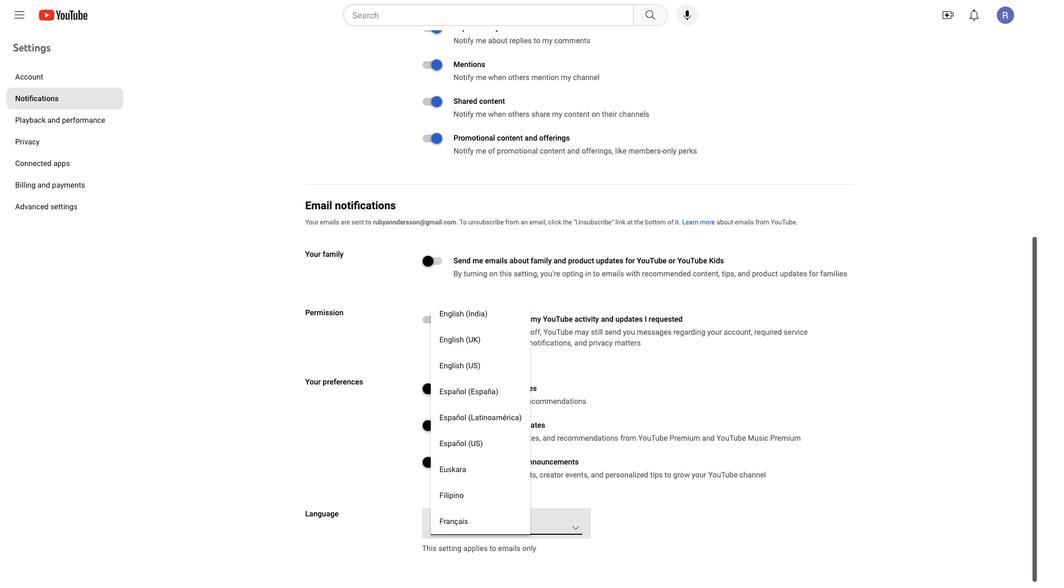 Task type: locate. For each thing, give the bounding box(es) containing it.
0 horizontal spatial email
[[305, 199, 332, 212]]

creator
[[540, 471, 563, 479]]

account
[[15, 72, 43, 81]]

email left language
[[431, 515, 447, 522]]

2 vertical spatial product
[[481, 384, 508, 393]]

the right at
[[634, 219, 643, 226]]

1 horizontal spatial from
[[620, 434, 636, 443]]

group
[[431, 37, 582, 540]]

privacy
[[15, 137, 40, 146]]

send for send me emails about my youtube activity and updates i requested if this setting is turned off, youtube may still send you messages regarding your account, required service announcements, legal notifications, and privacy matters
[[454, 315, 471, 324]]

performance
[[62, 116, 105, 124]]

my right the replies
[[542, 36, 552, 45]]

notify down shared
[[454, 110, 474, 119]]

privacy link
[[6, 131, 123, 153], [6, 131, 123, 153]]

from up creator updates and announcements product announcements, creator events, and personalized tips to grow your youtube channel
[[620, 434, 636, 443]]

content,
[[693, 269, 720, 278]]

english
[[439, 309, 464, 318], [439, 335, 464, 344], [439, 361, 464, 370], [431, 525, 456, 534]]

1 vertical spatial announcements,
[[482, 471, 538, 479]]

0 vertical spatial email
[[305, 199, 332, 212]]

my inside mentions notify me when others mention my channel
[[561, 73, 571, 82]]

this inside send me emails about my youtube activity and updates i requested if this setting is turned off, youtube may still send you messages regarding your account, required service announcements, legal notifications, and privacy matters
[[460, 328, 472, 337]]

shared
[[454, 97, 477, 106]]

on right the turning
[[489, 269, 498, 278]]

emails up is
[[485, 315, 508, 324]]

1 the from the left
[[563, 219, 572, 226]]

emails left with
[[602, 269, 624, 278]]

español up español (us)
[[439, 413, 466, 422]]

by
[[454, 269, 462, 278]]

content right shared
[[479, 97, 505, 106]]

your inside send me emails about my youtube activity and updates i requested if this setting is turned off, youtube may still send you messages regarding your account, required service announcements, legal notifications, and privacy matters
[[707, 328, 722, 337]]

my right mention
[[561, 73, 571, 82]]

1 horizontal spatial product
[[568, 256, 594, 265]]

announcements,
[[454, 434, 510, 443]]

english up general
[[439, 361, 464, 370]]

1 when from the top
[[488, 73, 506, 82]]

0 vertical spatial recommendations
[[525, 397, 586, 406]]

1 horizontal spatial this
[[500, 269, 512, 278]]

email for email language english (us)
[[431, 515, 447, 522]]

0 horizontal spatial family
[[323, 250, 344, 259]]

emails inside send me emails about my youtube activity and updates i requested if this setting is turned off, youtube may still send you messages regarding your account, required service announcements, legal notifications, and privacy matters
[[485, 315, 508, 324]]

channel down music
[[740, 471, 766, 479]]

my up the off,
[[531, 315, 541, 324]]

español for español (españa)
[[439, 387, 466, 396]]

bottom
[[645, 219, 666, 226]]

send me emails about family and product updates for youtube or youtube kids by turning on this setting, you're opting in to emails with recommended content, tips, and product updates for families
[[454, 256, 847, 278]]

1 horizontal spatial family
[[531, 256, 552, 265]]

updates
[[596, 256, 623, 265], [780, 269, 807, 278], [615, 315, 643, 324], [509, 384, 537, 393], [518, 421, 545, 430], [480, 458, 508, 467]]

english left (uk)
[[439, 335, 464, 344]]

updates down link
[[596, 256, 623, 265]]

about
[[488, 36, 508, 45], [717, 219, 733, 226], [510, 256, 529, 265], [510, 315, 529, 324]]

turned
[[507, 328, 529, 337]]

send inside send me emails about family and product updates for youtube or youtube kids by turning on this setting, you're opting in to emails with recommended content, tips, and product updates for families
[[454, 256, 471, 265]]

0 vertical spatial announcements,
[[454, 339, 509, 347]]

music
[[748, 434, 768, 443]]

1 send from the top
[[454, 256, 471, 265]]

1 horizontal spatial email
[[431, 515, 447, 522]]

comments up the replies
[[501, 23, 537, 32]]

english (uk)
[[439, 335, 481, 344]]

list box
[[431, 37, 530, 535]]

1 vertical spatial this
[[460, 328, 472, 337]]

1 horizontal spatial the
[[634, 219, 643, 226]]

"unsubscribe"
[[574, 219, 614, 226]]

3 your from the top
[[305, 377, 321, 386]]

2 the from the left
[[634, 219, 643, 226]]

1 horizontal spatial on
[[592, 110, 600, 119]]

i
[[645, 315, 647, 324]]

and up (latinoamérica)
[[511, 397, 523, 406]]

4 notify from the top
[[454, 146, 474, 155]]

1 horizontal spatial setting
[[474, 328, 498, 337]]

2 others from the top
[[508, 110, 530, 119]]

me inside the promotional content and offerings notify me of promotional content and offerings, like members-only perks
[[476, 146, 486, 155]]

2 send from the top
[[454, 315, 471, 324]]

0 vertical spatial only
[[663, 146, 677, 155]]

0 vertical spatial español
[[439, 387, 466, 396]]

1 vertical spatial recommendations
[[557, 434, 618, 443]]

from left youtube.
[[756, 219, 769, 226]]

playback and performance link
[[6, 109, 123, 131], [6, 109, 123, 131]]

1 vertical spatial send
[[454, 315, 471, 324]]

only inside the promotional content and offerings notify me of promotional content and offerings, like members-only perks
[[663, 146, 677, 155]]

español down english (us)
[[439, 387, 466, 396]]

emails right more
[[735, 219, 754, 226]]

0 vertical spatial on
[[592, 110, 600, 119]]

product up the announcements
[[481, 384, 508, 393]]

(us) down language
[[458, 525, 473, 534]]

emails left are on the top of the page
[[320, 219, 339, 226]]

if
[[454, 328, 458, 337]]

your
[[707, 328, 722, 337], [692, 471, 706, 479]]

0 horizontal spatial comments
[[501, 23, 537, 32]]

to right the in
[[593, 269, 600, 278]]

replies to my comments notify me about replies to my comments
[[454, 23, 590, 45]]

send me emails about my youtube activity and updates i requested if this setting is turned off, youtube may still send you messages regarding your account, required service announcements, legal notifications, and privacy matters
[[454, 315, 808, 347]]

1 vertical spatial comments
[[554, 36, 590, 45]]

1 vertical spatial others
[[508, 110, 530, 119]]

link
[[615, 219, 625, 226]]

family up you're
[[531, 256, 552, 265]]

and right 'billing'
[[38, 180, 50, 189]]

only right applies
[[522, 544, 536, 553]]

of left it.
[[668, 219, 674, 226]]

setting,
[[514, 269, 539, 278]]

2 notify from the top
[[454, 73, 474, 82]]

recommendations inside youtube premium updates announcements, updates, and recommendations from youtube premium and youtube music premium
[[557, 434, 618, 443]]

product right the tips,
[[752, 269, 778, 278]]

1 horizontal spatial channel
[[740, 471, 766, 479]]

1 español from the top
[[439, 387, 466, 396]]

1 others from the top
[[508, 73, 530, 82]]

announcements, inside send me emails about my youtube activity and updates i requested if this setting is turned off, youtube may still send you messages regarding your account, required service announcements, legal notifications, and privacy matters
[[454, 339, 509, 347]]

0 vertical spatial channel
[[573, 73, 600, 82]]

1 vertical spatial only
[[522, 544, 536, 553]]

your
[[305, 219, 318, 226], [305, 250, 321, 259], [305, 377, 321, 386]]

0 horizontal spatial on
[[489, 269, 498, 278]]

0 vertical spatial your
[[707, 328, 722, 337]]

español up creator
[[439, 439, 466, 448]]

and right the tips,
[[738, 269, 750, 278]]

0 horizontal spatial product
[[481, 384, 508, 393]]

others left mention
[[508, 73, 530, 82]]

members-
[[629, 146, 663, 155]]

0 horizontal spatial your
[[692, 471, 706, 479]]

your for your emails are sent to rubyanndersson@gmail.com . to unsubscribe from an email, click the "unsubscribe" link at the bottom of it. learn more about emails from youtube.
[[305, 219, 318, 226]]

0 vertical spatial send
[[454, 256, 471, 265]]

(us) up general
[[466, 361, 480, 370]]

1 notify from the top
[[454, 36, 474, 45]]

Search text field
[[352, 8, 631, 22]]

promotional
[[497, 146, 538, 155]]

email left notifications
[[305, 199, 332, 212]]

others inside shared content notify me when others share my content on their channels
[[508, 110, 530, 119]]

it.
[[675, 219, 681, 226]]

send inside send me emails about my youtube activity and updates i requested if this setting is turned off, youtube may still send you messages regarding your account, required service announcements, legal notifications, and privacy matters
[[454, 315, 471, 324]]

notify inside mentions notify me when others mention my channel
[[454, 73, 474, 82]]

español (us)
[[439, 439, 483, 448]]

on left their on the top right
[[592, 110, 600, 119]]

and right playback
[[47, 116, 60, 124]]

email notifications
[[305, 199, 396, 212]]

my right the share
[[552, 110, 562, 119]]

0 vertical spatial setting
[[474, 328, 498, 337]]

only left perks
[[663, 146, 677, 155]]

2 horizontal spatial premium
[[770, 434, 801, 443]]

3 notify from the top
[[454, 110, 474, 119]]

about left the replies
[[488, 36, 508, 45]]

announcements,
[[454, 339, 509, 347], [482, 471, 538, 479]]

youtube
[[637, 256, 667, 265], [677, 256, 707, 265], [543, 315, 573, 324], [543, 328, 573, 337], [454, 421, 483, 430], [638, 434, 668, 443], [717, 434, 746, 443], [708, 471, 738, 479]]

when up the 'promotional'
[[488, 110, 506, 119]]

and
[[47, 116, 60, 124], [525, 133, 537, 142], [567, 146, 580, 155], [38, 180, 50, 189], [554, 256, 566, 265], [738, 269, 750, 278], [601, 315, 614, 324], [574, 339, 587, 347], [511, 397, 523, 406], [543, 434, 555, 443], [702, 434, 715, 443], [510, 458, 522, 467], [591, 471, 603, 479]]

for up with
[[625, 256, 635, 265]]

advanced
[[15, 202, 49, 211]]

updates inside youtube premium updates announcements, updates, and recommendations from youtube premium and youtube music premium
[[518, 421, 545, 430]]

notify down the 'promotional'
[[454, 146, 474, 155]]

english up "if"
[[439, 309, 464, 318]]

None search field
[[324, 4, 670, 26]]

0 horizontal spatial this
[[460, 328, 472, 337]]

others
[[508, 73, 530, 82], [508, 110, 530, 119]]

my inside shared content notify me when others share my content on their channels
[[552, 110, 562, 119]]

send up "if"
[[454, 315, 471, 324]]

click
[[548, 219, 561, 226]]

about right more
[[717, 219, 733, 226]]

email,
[[529, 219, 547, 226]]

1 vertical spatial español
[[439, 413, 466, 422]]

to down the search text box
[[480, 23, 487, 32]]

your right grow
[[692, 471, 706, 479]]

my
[[489, 23, 499, 32], [542, 36, 552, 45], [561, 73, 571, 82], [552, 110, 562, 119], [531, 315, 541, 324]]

announcements, inside creator updates and announcements product announcements, creator events, and personalized tips to grow your youtube channel
[[482, 471, 538, 479]]

only
[[663, 146, 677, 155], [522, 544, 536, 553]]

of
[[488, 146, 495, 155], [668, 219, 674, 226]]

me up (uk)
[[473, 315, 483, 324]]

of down the 'promotional'
[[488, 146, 495, 155]]

creator updates and announcements product announcements, creator events, and personalized tips to grow your youtube channel
[[454, 458, 766, 479]]

2 vertical spatial (us)
[[458, 525, 473, 534]]

0 horizontal spatial of
[[488, 146, 495, 155]]

and down offerings
[[567, 146, 580, 155]]

the right the click
[[563, 219, 572, 226]]

to right applies
[[490, 544, 496, 553]]

emails
[[320, 219, 339, 226], [735, 219, 754, 226], [485, 256, 508, 265], [602, 269, 624, 278], [485, 315, 508, 324], [498, 544, 521, 553]]

1 horizontal spatial only
[[663, 146, 677, 155]]

0 vertical spatial comments
[[501, 23, 537, 32]]

list box containing english (india)
[[431, 37, 530, 535]]

(us) up creator
[[468, 439, 483, 448]]

product up the in
[[568, 256, 594, 265]]

0 horizontal spatial channel
[[573, 73, 600, 82]]

1 horizontal spatial your
[[707, 328, 722, 337]]

1 horizontal spatial comments
[[554, 36, 590, 45]]

2 horizontal spatial product
[[752, 269, 778, 278]]

channel inside mentions notify me when others mention my channel
[[573, 73, 600, 82]]

you're
[[540, 269, 560, 278]]

content
[[479, 97, 505, 106], [564, 110, 590, 119], [497, 133, 523, 142], [540, 146, 565, 155]]

applies
[[463, 544, 488, 553]]

sent
[[352, 219, 364, 226]]

setting left is
[[474, 328, 498, 337]]

1 your from the top
[[305, 219, 318, 226]]

updates right (españa)
[[509, 384, 537, 393]]

notify down the replies
[[454, 36, 474, 45]]

(españa)
[[468, 387, 498, 396]]

me down shared
[[476, 110, 486, 119]]

2 when from the top
[[488, 110, 506, 119]]

0 horizontal spatial from
[[505, 219, 519, 226]]

recommended
[[642, 269, 691, 278]]

2 horizontal spatial from
[[756, 219, 769, 226]]

0 vertical spatial of
[[488, 146, 495, 155]]

0 vertical spatial when
[[488, 73, 506, 82]]

announcements, down updates,
[[482, 471, 538, 479]]

comments up mention
[[554, 36, 590, 45]]

you
[[623, 328, 635, 337]]

avatar image image
[[997, 6, 1014, 24]]

your left the account,
[[707, 328, 722, 337]]

about up turned
[[510, 315, 529, 324]]

1 vertical spatial channel
[[740, 471, 766, 479]]

billing and payments
[[15, 180, 85, 189]]

0 vertical spatial this
[[500, 269, 512, 278]]

about up setting,
[[510, 256, 529, 265]]

english down language
[[431, 525, 456, 534]]

content down offerings
[[540, 146, 565, 155]]

2 español from the top
[[439, 413, 466, 422]]

and right events,
[[591, 471, 603, 479]]

1 vertical spatial when
[[488, 110, 506, 119]]

(latinoamérica)
[[468, 413, 522, 422]]

privacy
[[589, 339, 613, 347]]

1 vertical spatial your
[[305, 250, 321, 259]]

connected apps
[[15, 159, 70, 168]]

français
[[439, 517, 468, 526]]

0 horizontal spatial setting
[[438, 544, 462, 553]]

when left mention
[[488, 73, 506, 82]]

2 your from the top
[[305, 250, 321, 259]]

updates up you
[[615, 315, 643, 324]]

1 vertical spatial email
[[431, 515, 447, 522]]

group containing english (india)
[[431, 37, 582, 540]]

1 vertical spatial on
[[489, 269, 498, 278]]

product inside general product updates announcements and recommendations
[[481, 384, 508, 393]]

premium right music
[[770, 434, 801, 443]]

product
[[568, 256, 594, 265], [752, 269, 778, 278], [481, 384, 508, 393]]

premium up announcements,
[[485, 421, 516, 430]]

0 horizontal spatial only
[[522, 544, 536, 553]]

3 español from the top
[[439, 439, 466, 448]]

send up by
[[454, 256, 471, 265]]

on
[[592, 110, 600, 119], [489, 269, 498, 278]]

and inside general product updates announcements and recommendations
[[511, 397, 523, 406]]

replies
[[509, 36, 532, 45]]

0 vertical spatial (us)
[[466, 361, 480, 370]]

me down the replies
[[476, 36, 486, 45]]

others left the share
[[508, 110, 530, 119]]

1 horizontal spatial for
[[809, 269, 819, 278]]

from left an
[[505, 219, 519, 226]]

0 vertical spatial others
[[508, 73, 530, 82]]

rubyanndersson@gmail.com
[[373, 219, 456, 226]]

premium up grow
[[670, 434, 700, 443]]

setting
[[474, 328, 498, 337], [438, 544, 462, 553]]

account,
[[724, 328, 752, 337]]

me up the turning
[[473, 256, 483, 265]]

your for your family
[[305, 250, 321, 259]]

recommendations up updates,
[[525, 397, 586, 406]]

in
[[585, 269, 591, 278]]

my down the search text box
[[489, 23, 499, 32]]

0 vertical spatial for
[[625, 256, 635, 265]]

notifications link
[[6, 88, 123, 109], [6, 88, 123, 109]]

setting right this
[[438, 544, 462, 553]]

unsubscribe
[[468, 219, 504, 226]]

to right the replies
[[534, 36, 540, 45]]

1 vertical spatial (us)
[[468, 439, 483, 448]]

are
[[341, 219, 350, 226]]

family down are on the top of the page
[[323, 250, 344, 259]]

send me emails about my youtube activity and updates i requested image
[[423, 316, 442, 324]]

events,
[[565, 471, 589, 479]]

recommendations up creator updates and announcements product announcements, creator events, and personalized tips to grow your youtube channel
[[557, 434, 618, 443]]

español (españa)
[[439, 387, 498, 396]]

0 horizontal spatial the
[[563, 219, 572, 226]]

to inside send me emails about family and product updates for youtube or youtube kids by turning on this setting, you're opting in to emails with recommended content, tips, and product updates for families
[[593, 269, 600, 278]]

2 vertical spatial your
[[305, 377, 321, 386]]

channels
[[619, 110, 649, 119]]

1 vertical spatial your
[[692, 471, 706, 479]]

email inside the email language english (us)
[[431, 515, 447, 522]]

to right tips
[[665, 471, 671, 479]]

0 vertical spatial product
[[568, 256, 594, 265]]

connected apps link
[[6, 153, 123, 174], [6, 153, 123, 174]]

billing and payments link
[[6, 174, 123, 196], [6, 174, 123, 196]]

0 vertical spatial your
[[305, 219, 318, 226]]

1 horizontal spatial of
[[668, 219, 674, 226]]

1 vertical spatial for
[[809, 269, 819, 278]]

notify down mentions
[[454, 73, 474, 82]]

mention
[[531, 73, 559, 82]]

me down the 'promotional'
[[476, 146, 486, 155]]

1 vertical spatial setting
[[438, 544, 462, 553]]

2 vertical spatial español
[[439, 439, 466, 448]]

updates down announcements,
[[480, 458, 508, 467]]

replies to my comments image
[[423, 24, 442, 32]]

family inside send me emails about family and product updates for youtube or youtube kids by turning on this setting, you're opting in to emails with recommended content, tips, and product updates for families
[[531, 256, 552, 265]]

for left families
[[809, 269, 819, 278]]

announcements
[[524, 458, 579, 467]]



Task type: describe. For each thing, give the bounding box(es) containing it.
0 horizontal spatial for
[[625, 256, 635, 265]]

0 horizontal spatial premium
[[485, 421, 516, 430]]

more
[[700, 219, 715, 226]]

language
[[305, 510, 339, 518]]

notifications
[[15, 94, 59, 103]]

creator
[[454, 458, 479, 467]]

and down updates,
[[510, 458, 522, 467]]

channel inside creator updates and announcements product announcements, creator events, and personalized tips to grow your youtube channel
[[740, 471, 766, 479]]

at
[[627, 219, 633, 226]]

my inside send me emails about my youtube activity and updates i requested if this setting is turned off, youtube may still send you messages regarding your account, required service announcements, legal notifications, and privacy matters
[[531, 315, 541, 324]]

updates inside send me emails about my youtube activity and updates i requested if this setting is turned off, youtube may still send you messages regarding your account, required service announcements, legal notifications, and privacy matters
[[615, 315, 643, 324]]

this
[[422, 544, 437, 553]]

english for english (india)
[[439, 309, 464, 318]]

when inside shared content notify me when others share my content on their channels
[[488, 110, 506, 119]]

settings
[[50, 202, 77, 211]]

youtube inside creator updates and announcements product announcements, creator events, and personalized tips to grow your youtube channel
[[708, 471, 738, 479]]

this inside send me emails about family and product updates for youtube or youtube kids by turning on this setting, you're opting in to emails with recommended content, tips, and product updates for families
[[500, 269, 512, 278]]

share
[[531, 110, 550, 119]]

playback and performance
[[15, 116, 105, 124]]

billing
[[15, 180, 36, 189]]

email for email notifications
[[305, 199, 332, 212]]

english for english (us)
[[439, 361, 464, 370]]

kids
[[709, 256, 724, 265]]

about inside send me emails about my youtube activity and updates i requested if this setting is turned off, youtube may still send you messages regarding your account, required service announcements, legal notifications, and privacy matters
[[510, 315, 529, 324]]

learn
[[682, 219, 698, 226]]

your emails are sent to rubyanndersson@gmail.com . to unsubscribe from an email, click the "unsubscribe" link at the bottom of it. learn more about emails from youtube.
[[305, 219, 798, 226]]

or
[[669, 256, 676, 265]]

emails up the turning
[[485, 256, 508, 265]]

and up send
[[601, 315, 614, 324]]

me inside send me emails about my youtube activity and updates i requested if this setting is turned off, youtube may still send you messages regarding your account, required service announcements, legal notifications, and privacy matters
[[473, 315, 483, 324]]

updates left families
[[780, 269, 807, 278]]

from inside youtube premium updates announcements, updates, and recommendations from youtube premium and youtube music premium
[[620, 434, 636, 443]]

español for español (us)
[[439, 439, 466, 448]]

send
[[605, 328, 621, 337]]

about inside send me emails about family and product updates for youtube or youtube kids by turning on this setting, you're opting in to emails with recommended content, tips, and product updates for families
[[510, 256, 529, 265]]

turning
[[464, 269, 487, 278]]

notify inside shared content notify me when others share my content on their channels
[[454, 110, 474, 119]]

español for español (latinoamérica)
[[439, 413, 466, 422]]

connected
[[15, 159, 52, 168]]

notify inside replies to my comments notify me about replies to my comments
[[454, 36, 474, 45]]

updates inside creator updates and announcements product announcements, creator events, and personalized tips to grow your youtube channel
[[480, 458, 508, 467]]

content up promotional
[[497, 133, 523, 142]]

when inside mentions notify me when others mention my channel
[[488, 73, 506, 82]]

recommendations inside general product updates announcements and recommendations
[[525, 397, 586, 406]]

on inside send me emails about family and product updates for youtube or youtube kids by turning on this setting, you're opting in to emails with recommended content, tips, and product updates for families
[[489, 269, 498, 278]]

email language english (us)
[[431, 515, 477, 534]]

and left music
[[702, 434, 715, 443]]

mentions notify me when others mention my channel
[[454, 60, 600, 82]]

1 horizontal spatial premium
[[670, 434, 700, 443]]

legal
[[511, 339, 527, 347]]

english inside the email language english (us)
[[431, 525, 456, 534]]

promotional content and offerings notify me of promotional content and offerings, like members-only perks
[[454, 133, 697, 155]]

like
[[615, 146, 627, 155]]

apps
[[53, 159, 70, 168]]

preferences
[[323, 377, 363, 386]]

grow
[[673, 471, 690, 479]]

english (india)
[[439, 309, 488, 318]]

settings
[[13, 41, 51, 54]]

(us) for english (us)
[[466, 361, 480, 370]]

to inside creator updates and announcements product announcements, creator events, and personalized tips to grow your youtube channel
[[665, 471, 671, 479]]

language
[[449, 515, 477, 522]]

updates inside general product updates announcements and recommendations
[[509, 384, 537, 393]]

euskara
[[439, 465, 466, 474]]

(us) for español (us)
[[468, 439, 483, 448]]

youtube.
[[771, 219, 798, 226]]

english for english (uk)
[[439, 335, 464, 344]]

shared content notify me when others share my content on their channels
[[454, 97, 649, 119]]

others inside mentions notify me when others mention my channel
[[508, 73, 530, 82]]

learn more link
[[682, 218, 715, 227]]

regarding
[[674, 328, 705, 337]]

and down 'may'
[[574, 339, 587, 347]]

notifications,
[[529, 339, 572, 347]]

general product updates announcements and recommendations
[[454, 384, 586, 406]]

1 vertical spatial of
[[668, 219, 674, 226]]

about inside replies to my comments notify me about replies to my comments
[[488, 36, 508, 45]]

send for send me emails about family and product updates for youtube or youtube kids by turning on this setting, you're opting in to emails with recommended content, tips, and product updates for families
[[454, 256, 471, 265]]

(uk)
[[466, 335, 481, 344]]

updates,
[[512, 434, 541, 443]]

your for your preferences
[[305, 377, 321, 386]]

payments
[[52, 180, 85, 189]]

perks
[[678, 146, 697, 155]]

me inside mentions notify me when others mention my channel
[[476, 73, 486, 82]]

may
[[575, 328, 589, 337]]

tips
[[650, 471, 663, 479]]

tips,
[[722, 269, 736, 278]]

to right sent
[[366, 219, 371, 226]]

setting inside send me emails about my youtube activity and updates i requested if this setting is turned off, youtube may still send you messages regarding your account, required service announcements, legal notifications, and privacy matters
[[474, 328, 498, 337]]

and up you're
[[554, 256, 566, 265]]

of inside the promotional content and offerings notify me of promotional content and offerings, like members-only perks
[[488, 146, 495, 155]]

to
[[460, 219, 467, 226]]

me inside send me emails about family and product updates for youtube or youtube kids by turning on this setting, you're opting in to emails with recommended content, tips, and product updates for families
[[473, 256, 483, 265]]

español (latinoamérica)
[[439, 413, 522, 422]]

your inside creator updates and announcements product announcements, creator events, and personalized tips to grow your youtube channel
[[692, 471, 706, 479]]

activity
[[575, 315, 599, 324]]

messages
[[637, 328, 672, 337]]

(us) inside the email language english (us)
[[458, 525, 473, 534]]

1 vertical spatial product
[[752, 269, 778, 278]]

and up promotional
[[525, 133, 537, 142]]

and right updates,
[[543, 434, 555, 443]]

with
[[626, 269, 640, 278]]

filipino
[[439, 491, 464, 500]]

their
[[602, 110, 617, 119]]

promotional
[[454, 133, 495, 142]]

required
[[754, 328, 782, 337]]

offerings,
[[582, 146, 613, 155]]

me inside shared content notify me when others share my content on their channels
[[476, 110, 486, 119]]

personalized
[[605, 471, 648, 479]]

permission
[[305, 308, 344, 317]]

(india)
[[466, 309, 488, 318]]

matters
[[615, 339, 641, 347]]

notify inside the promotional content and offerings notify me of promotional content and offerings, like members-only perks
[[454, 146, 474, 155]]

is
[[499, 328, 505, 337]]

notifications
[[335, 199, 396, 212]]

youtube premium updates announcements, updates, and recommendations from youtube premium and youtube music premium
[[454, 421, 801, 443]]

on inside shared content notify me when others share my content on their channels
[[592, 110, 600, 119]]

list box inside group
[[431, 37, 530, 535]]

mentions
[[454, 60, 485, 69]]

offerings
[[539, 133, 570, 142]]

replies
[[454, 23, 478, 32]]

your family
[[305, 250, 344, 259]]

product
[[454, 471, 480, 479]]

playback
[[15, 116, 46, 124]]

off,
[[531, 328, 542, 337]]

me inside replies to my comments notify me about replies to my comments
[[476, 36, 486, 45]]

content up the promotional content and offerings notify me of promotional content and offerings, like members-only perks in the top of the page
[[564, 110, 590, 119]]

announcements
[[454, 397, 509, 406]]

emails right applies
[[498, 544, 521, 553]]



Task type: vqa. For each thing, say whether or not it's contained in the screenshot.
honnold in the Alex Honnold Breaks Down Extreme Climbing In Movies & TV | GQ Sports
no



